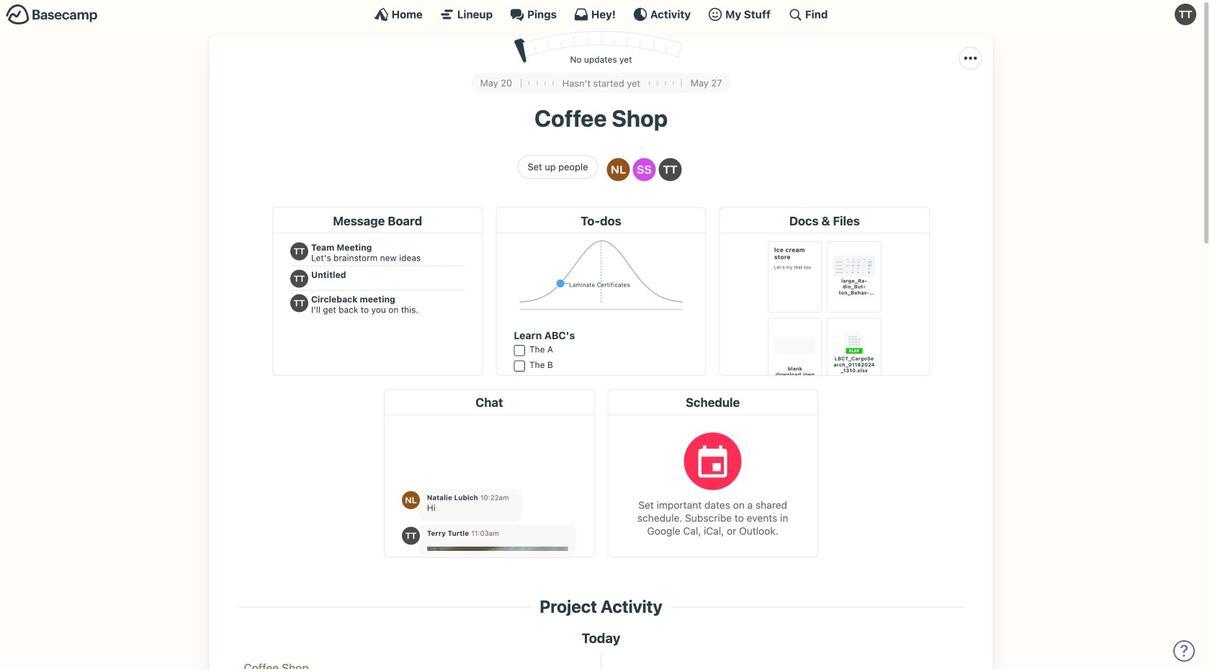 Task type: locate. For each thing, give the bounding box(es) containing it.
sarah silvers image
[[633, 158, 656, 181]]

1 horizontal spatial terry turtle image
[[1175, 4, 1196, 25]]

terry turtle image inside people on this project element
[[659, 158, 682, 181]]

0 vertical spatial terry turtle image
[[1175, 4, 1196, 25]]

0 horizontal spatial terry turtle image
[[659, 158, 682, 181]]

natalie lubich image
[[607, 158, 630, 181]]

1 vertical spatial terry turtle image
[[659, 158, 682, 181]]

terry turtle image
[[1175, 4, 1196, 25], [659, 158, 682, 181]]

keyboard shortcut: ⌘ + / image
[[788, 7, 802, 22]]



Task type: describe. For each thing, give the bounding box(es) containing it.
terry turtle image inside the main element
[[1175, 4, 1196, 25]]

main element
[[0, 0, 1202, 28]]

switch accounts image
[[6, 4, 98, 26]]

people on this project element
[[604, 155, 685, 193]]



